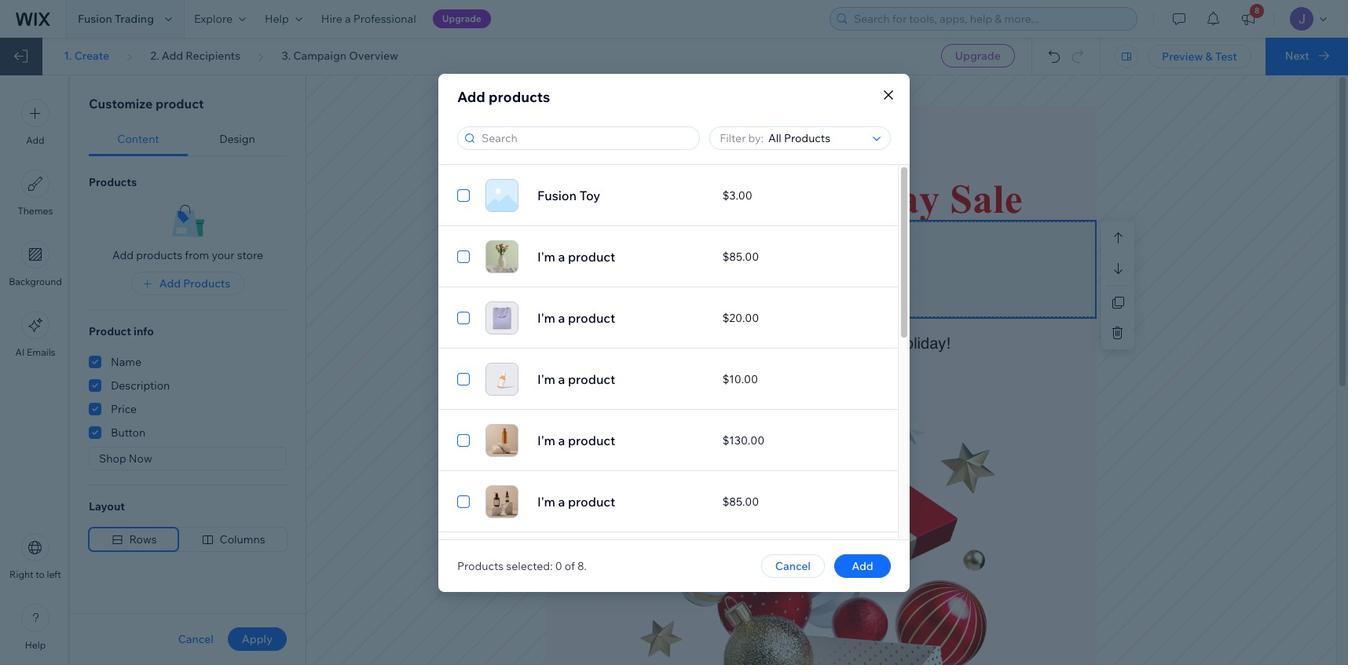Task type: vqa. For each thing, say whether or not it's contained in the screenshot.
your
yes



Task type: locate. For each thing, give the bounding box(es) containing it.
help button up 3.
[[255, 0, 312, 38]]

product
[[156, 96, 204, 112], [568, 249, 615, 264], [568, 310, 615, 326], [568, 371, 615, 387], [568, 433, 615, 448], [568, 494, 615, 510]]

test
[[1216, 50, 1238, 64]]

2 horizontal spatial products
[[457, 559, 504, 573]]

products
[[489, 88, 550, 106], [136, 248, 182, 262]]

0 horizontal spatial fusion
[[78, 12, 112, 26]]

1 horizontal spatial cancel button
[[761, 554, 825, 578]]

toy
[[580, 187, 601, 203]]

to
[[36, 569, 45, 581]]

1 horizontal spatial fusion
[[538, 187, 577, 203]]

upgrade down search for tools, apps, help & more... field
[[955, 49, 1001, 63]]

we've got super savings this holiday!
[[692, 335, 951, 353]]

1 vertical spatial cancel
[[178, 633, 214, 647]]

0 vertical spatial cancel
[[776, 559, 811, 573]]

0 vertical spatial upgrade
[[442, 13, 482, 24]]

4 i'm from the top
[[538, 433, 556, 448]]

of
[[565, 559, 575, 573]]

0 vertical spatial fusion
[[78, 12, 112, 26]]

content
[[117, 132, 159, 146]]

products for add products
[[489, 88, 550, 106]]

8.
[[578, 559, 587, 573]]

0 vertical spatial products
[[89, 175, 137, 189]]

left
[[47, 569, 61, 581]]

add
[[162, 49, 183, 63], [457, 88, 486, 106], [26, 134, 44, 146], [112, 248, 134, 262], [159, 277, 181, 291], [852, 559, 874, 573]]

a
[[345, 12, 351, 26], [558, 249, 565, 264], [558, 310, 565, 326], [558, 371, 565, 387], [558, 433, 565, 448], [558, 494, 565, 510]]

help up 3.
[[265, 12, 289, 26]]

None checkbox
[[457, 186, 470, 205], [457, 308, 470, 327], [457, 431, 470, 450], [457, 186, 470, 205], [457, 308, 470, 327], [457, 431, 470, 450]]

hire
[[321, 12, 343, 26]]

tab list
[[89, 123, 287, 156]]

cancel for add
[[776, 559, 811, 573]]

0
[[555, 559, 562, 573]]

themes
[[18, 205, 53, 217]]

0 horizontal spatial help
[[25, 640, 46, 651]]

fusion up create
[[78, 12, 112, 26]]

fusion for fusion trading
[[78, 12, 112, 26]]

fusion
[[78, 12, 112, 26], [538, 187, 577, 203]]

0 vertical spatial products
[[489, 88, 550, 106]]

1.
[[64, 49, 72, 63]]

1 vertical spatial upgrade button
[[941, 44, 1015, 68]]

background
[[9, 276, 62, 288]]

1 horizontal spatial shop
[[620, 177, 709, 222]]

shop left $3.00
[[620, 177, 709, 222]]

fusion left toy
[[538, 187, 577, 203]]

0 horizontal spatial upgrade button
[[433, 9, 491, 28]]

1 horizontal spatial help
[[265, 12, 289, 26]]

products left selected:
[[457, 559, 504, 573]]

filter
[[720, 131, 746, 145]]

1 $85.00 from the top
[[723, 249, 759, 264]]

from
[[185, 248, 209, 262]]

1 horizontal spatial products
[[183, 277, 230, 291]]

apply
[[242, 633, 273, 647]]

0 horizontal spatial products
[[89, 175, 137, 189]]

0 vertical spatial $85.00
[[723, 249, 759, 264]]

0 horizontal spatial products
[[136, 248, 182, 262]]

products left from
[[136, 248, 182, 262]]

None field
[[764, 127, 868, 149]]

$10.00
[[723, 372, 758, 386]]

0 vertical spatial add button
[[21, 99, 50, 146]]

product
[[89, 325, 131, 339]]

preview & test
[[1162, 50, 1238, 64]]

3.
[[282, 49, 291, 63]]

$85.00 down 'our'
[[723, 249, 759, 264]]

2. add recipients link
[[150, 49, 241, 63]]

products for add products from your store
[[136, 248, 182, 262]]

0 horizontal spatial cancel
[[178, 633, 214, 647]]

1 vertical spatial help button
[[21, 604, 50, 651]]

&
[[1206, 50, 1213, 64]]

product info
[[89, 325, 154, 339]]

Price checkbox
[[89, 400, 287, 419]]

Shop Now text field
[[89, 447, 287, 471]]

1 horizontal spatial cancel
[[776, 559, 811, 573]]

$85.00
[[723, 249, 759, 264], [723, 495, 759, 509]]

0 vertical spatial shop
[[620, 177, 709, 222]]

products
[[89, 175, 137, 189], [183, 277, 230, 291], [457, 559, 504, 573]]

cancel button
[[761, 554, 825, 578], [178, 633, 214, 647]]

1 vertical spatial upgrade
[[955, 49, 1001, 63]]

add button
[[21, 99, 50, 146], [835, 554, 891, 578]]

got
[[740, 335, 762, 353]]

$85.00 down $130.00 on the bottom of page
[[723, 495, 759, 509]]

apply button
[[228, 628, 287, 651]]

overview
[[349, 49, 398, 63]]

customize
[[89, 96, 153, 112]]

upgrade for top upgrade button
[[442, 13, 482, 24]]

1 vertical spatial products
[[136, 248, 182, 262]]

shop left now
[[99, 452, 126, 466]]

help
[[265, 12, 289, 26], [25, 640, 46, 651]]

trading
[[115, 12, 154, 26]]

price
[[111, 402, 137, 416]]

2 i'm from the top
[[538, 310, 556, 326]]

i'm a product
[[538, 249, 615, 264], [538, 310, 615, 326], [538, 371, 615, 387], [538, 433, 615, 448], [538, 494, 615, 510]]

shop for shop our holiday sale
[[620, 177, 709, 222]]

upgrade button right professional
[[433, 9, 491, 28]]

0 vertical spatial upgrade button
[[433, 9, 491, 28]]

0 vertical spatial cancel button
[[761, 554, 825, 578]]

customize product
[[89, 96, 204, 112]]

None checkbox
[[457, 247, 470, 266], [457, 370, 470, 389], [457, 492, 470, 511], [457, 247, 470, 266], [457, 370, 470, 389], [457, 492, 470, 511]]

1 vertical spatial products
[[183, 277, 230, 291]]

0 vertical spatial help button
[[255, 0, 312, 38]]

4 i'm a product from the top
[[538, 433, 615, 448]]

our
[[719, 177, 792, 222]]

Description checkbox
[[89, 376, 287, 395]]

1 horizontal spatial products
[[489, 88, 550, 106]]

i'm
[[538, 249, 556, 264], [538, 310, 556, 326], [538, 371, 556, 387], [538, 433, 556, 448], [538, 494, 556, 510]]

0 horizontal spatial add button
[[21, 99, 50, 146]]

0 horizontal spatial upgrade
[[442, 13, 482, 24]]

recipients
[[186, 49, 241, 63]]

1 vertical spatial fusion
[[538, 187, 577, 203]]

store
[[237, 248, 263, 262]]

products for products
[[89, 175, 137, 189]]

campaign
[[293, 49, 347, 63]]

cancel
[[776, 559, 811, 573], [178, 633, 214, 647]]

fusion trading
[[78, 12, 154, 26]]

0 vertical spatial help
[[265, 12, 289, 26]]

products down from
[[183, 277, 230, 291]]

1. create link
[[64, 49, 109, 63]]

0 horizontal spatial cancel button
[[178, 633, 214, 647]]

1 vertical spatial shop
[[99, 452, 126, 466]]

upgrade button down search for tools, apps, help & more... field
[[941, 44, 1015, 68]]

upgrade right professional
[[442, 13, 482, 24]]

design
[[219, 132, 255, 146]]

upgrade button
[[433, 9, 491, 28], [941, 44, 1015, 68]]

products up search 'field'
[[489, 88, 550, 106]]

rows
[[129, 533, 157, 547]]

1 horizontal spatial upgrade
[[955, 49, 1001, 63]]

add products from your store
[[112, 248, 263, 262]]

1 vertical spatial cancel button
[[178, 633, 214, 647]]

1 vertical spatial add button
[[835, 554, 891, 578]]

help button down right to left
[[21, 604, 50, 651]]

help down right to left
[[25, 640, 46, 651]]

next
[[1285, 49, 1310, 63]]

1 vertical spatial $85.00
[[723, 495, 759, 509]]

help button
[[255, 0, 312, 38], [21, 604, 50, 651]]

upgrade
[[442, 13, 482, 24], [955, 49, 1001, 63]]

2 vertical spatial products
[[457, 559, 504, 573]]

0 horizontal spatial shop
[[99, 452, 126, 466]]

products down content button at the top
[[89, 175, 137, 189]]

right
[[10, 569, 33, 581]]

fusion for fusion toy
[[538, 187, 577, 203]]

shop inside text field
[[99, 452, 126, 466]]



Task type: describe. For each thing, give the bounding box(es) containing it.
button
[[111, 426, 146, 440]]

upgrade for the rightmost upgrade button
[[955, 49, 1001, 63]]

cancel for apply
[[178, 633, 214, 647]]

3 i'm a product from the top
[[538, 371, 615, 387]]

design button
[[188, 123, 287, 156]]

1 horizontal spatial help button
[[255, 0, 312, 38]]

ai emails
[[15, 347, 55, 358]]

3. campaign overview link
[[282, 49, 398, 63]]

info
[[134, 325, 154, 339]]

2 i'm a product from the top
[[538, 310, 615, 326]]

hire a professional
[[321, 12, 416, 26]]

explore
[[194, 12, 233, 26]]

8
[[1255, 6, 1260, 16]]

1 i'm a product from the top
[[538, 249, 615, 264]]

professional
[[353, 12, 416, 26]]

right to left
[[10, 569, 61, 581]]

sale
[[950, 177, 1023, 222]]

Search field
[[477, 127, 695, 149]]

name
[[111, 355, 141, 369]]

1 vertical spatial help
[[25, 640, 46, 651]]

3 i'm from the top
[[538, 371, 556, 387]]

2. add recipients
[[150, 49, 241, 63]]

fusion toy
[[538, 187, 601, 203]]

columns button
[[179, 528, 287, 552]]

hire a professional link
[[312, 0, 426, 38]]

5 i'm from the top
[[538, 494, 556, 510]]

columns
[[220, 533, 265, 547]]

emails
[[27, 347, 55, 358]]

cancel button for add
[[761, 554, 825, 578]]

ai emails button
[[15, 311, 55, 358]]

ai
[[15, 347, 25, 358]]

shop our holiday sale
[[620, 177, 1023, 222]]

add products
[[457, 88, 550, 106]]

cancel button for apply
[[178, 633, 214, 647]]

products inside button
[[183, 277, 230, 291]]

description
[[111, 379, 170, 393]]

filter by:
[[720, 131, 764, 145]]

1 i'm from the top
[[538, 249, 556, 264]]

selected:
[[506, 559, 553, 573]]

preview & test button
[[1148, 45, 1252, 68]]

this
[[868, 335, 892, 353]]

Button checkbox
[[89, 424, 287, 442]]

background button
[[9, 240, 62, 288]]

right to left button
[[10, 534, 61, 581]]

$3.00
[[723, 188, 753, 202]]

1. create
[[64, 49, 109, 63]]

by:
[[749, 131, 764, 145]]

themes button
[[18, 170, 53, 217]]

content button
[[89, 123, 188, 156]]

super
[[766, 335, 806, 353]]

your
[[212, 248, 235, 262]]

now
[[129, 452, 152, 466]]

1 horizontal spatial upgrade button
[[941, 44, 1015, 68]]

we've
[[692, 335, 736, 353]]

layout
[[89, 500, 125, 514]]

2.
[[150, 49, 159, 63]]

8 button
[[1231, 0, 1266, 38]]

products for products selected: 0 of 8.
[[457, 559, 504, 573]]

products selected: 0 of 8.
[[457, 559, 587, 573]]

Name checkbox
[[89, 353, 287, 372]]

5 i'm a product from the top
[[538, 494, 615, 510]]

shop for shop now
[[99, 452, 126, 466]]

add products button
[[131, 272, 245, 295]]

add products
[[159, 277, 230, 291]]

holiday
[[801, 177, 940, 222]]

1 horizontal spatial add button
[[835, 554, 891, 578]]

$20.00
[[723, 311, 759, 325]]

2 $85.00 from the top
[[723, 495, 759, 509]]

next button
[[1266, 38, 1348, 75]]

Search for tools, apps, help & more... field
[[849, 8, 1132, 30]]

$130.00
[[723, 433, 765, 448]]

tab list containing content
[[89, 123, 287, 156]]

savings
[[810, 335, 863, 353]]

holiday!
[[897, 335, 951, 353]]

3. campaign overview
[[282, 49, 398, 63]]

create
[[74, 49, 109, 63]]

preview
[[1162, 50, 1203, 64]]

rows button
[[89, 528, 179, 552]]

shop now
[[99, 452, 152, 466]]

0 horizontal spatial help button
[[21, 604, 50, 651]]



